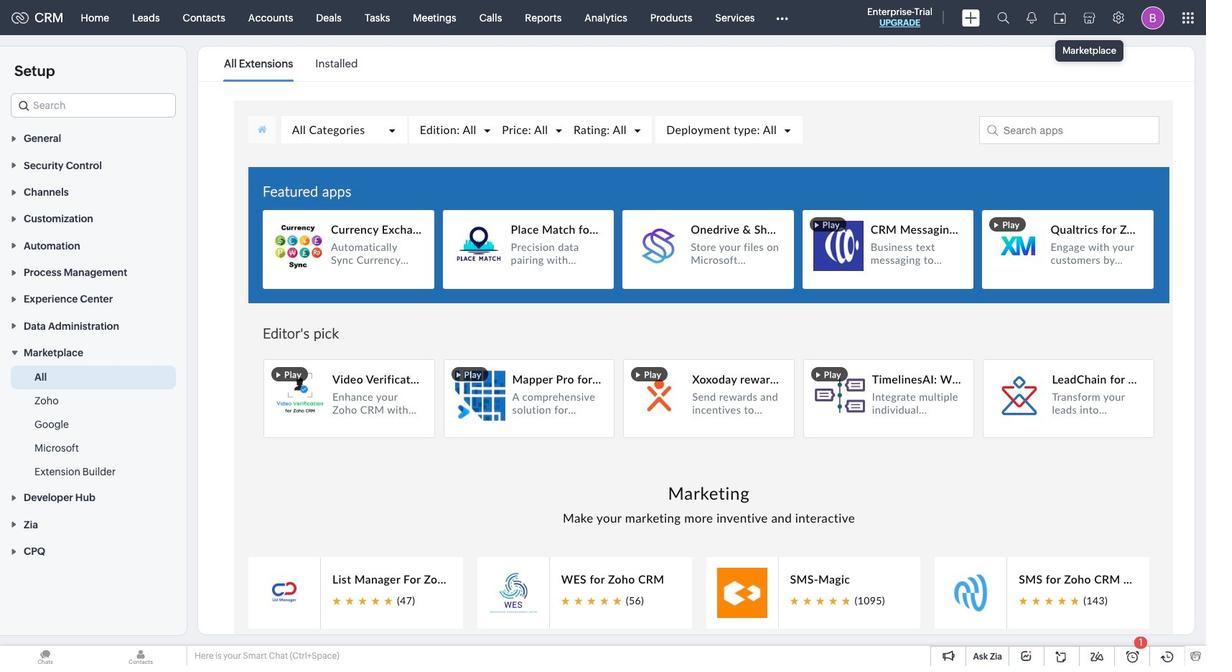 Task type: locate. For each thing, give the bounding box(es) containing it.
chats image
[[0, 647, 90, 667]]

signals element
[[1018, 0, 1045, 35]]

region
[[0, 366, 187, 485]]

search image
[[997, 11, 1009, 24]]

calendar image
[[1054, 12, 1066, 23]]

profile element
[[1133, 0, 1173, 35]]

create menu image
[[962, 9, 980, 26]]

search element
[[989, 0, 1018, 35]]

None field
[[11, 93, 176, 118]]

Other Modules field
[[766, 6, 797, 29]]



Task type: describe. For each thing, give the bounding box(es) containing it.
logo image
[[11, 12, 29, 23]]

Search text field
[[11, 94, 175, 117]]

contacts image
[[95, 647, 186, 667]]

signals image
[[1027, 11, 1037, 24]]

create menu element
[[953, 0, 989, 35]]

profile image
[[1142, 6, 1164, 29]]



